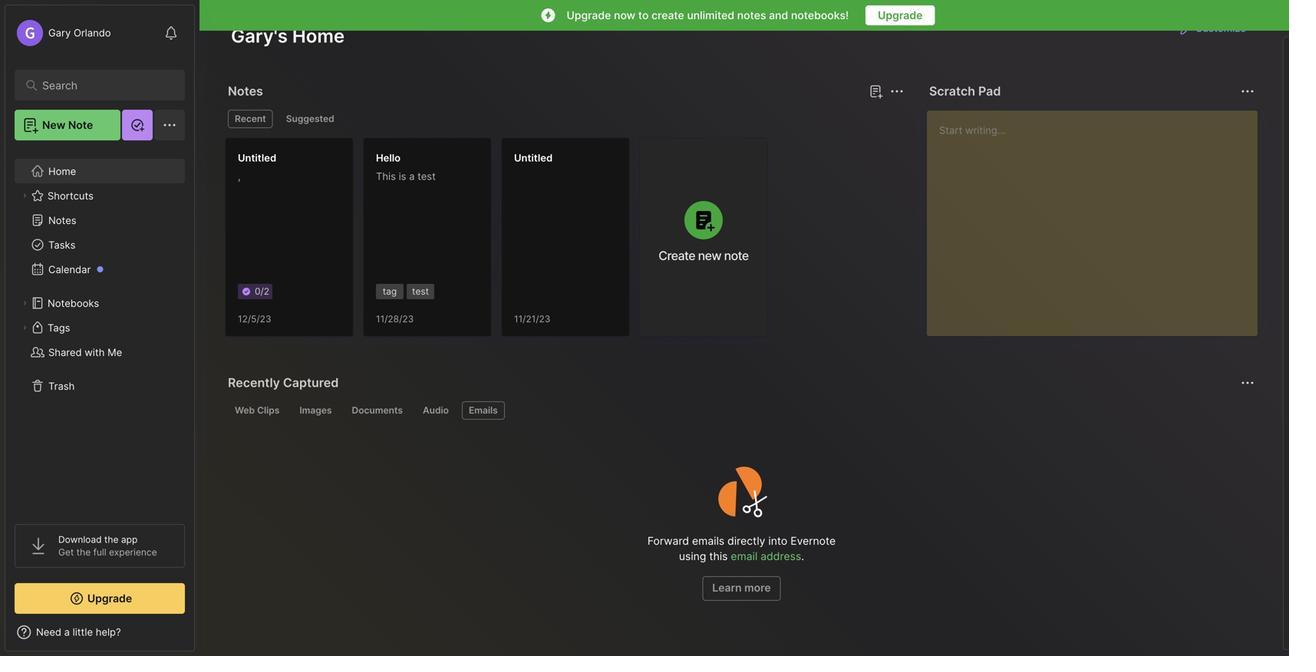 Task type: describe. For each thing, give the bounding box(es) containing it.
shared
[[48, 346, 82, 358]]

upgrade button
[[866, 5, 935, 25]]

Start writing… text field
[[940, 111, 1257, 324]]

create new note button
[[639, 137, 768, 337]]

web
[[235, 405, 255, 416]]

untitled for untitled
[[514, 152, 553, 164]]

me
[[108, 346, 122, 358]]

none search field inside main element
[[42, 76, 165, 94]]

learn more
[[713, 581, 771, 595]]

captured
[[283, 375, 339, 390]]

suggested
[[286, 113, 334, 124]]

more actions image for scratch pad
[[1239, 82, 1257, 101]]

get
[[58, 547, 74, 558]]

upgrade for upgrade button in the right top of the page
[[878, 9, 923, 22]]

tab list for notes
[[228, 110, 902, 128]]

shortcuts button
[[15, 183, 184, 208]]

a inside hello this is a test
[[409, 170, 415, 182]]

scratch pad
[[930, 84, 1001, 99]]

need a little help?
[[36, 626, 121, 638]]

recent tab
[[228, 110, 273, 128]]

email
[[731, 550, 758, 563]]

web clips
[[235, 405, 280, 416]]

untitled ,
[[238, 152, 276, 182]]

test inside hello this is a test
[[418, 170, 436, 182]]

documents tab
[[345, 401, 410, 420]]

recent
[[235, 113, 266, 124]]

create new note
[[659, 248, 749, 263]]

unlimited
[[687, 9, 735, 22]]

trash
[[48, 380, 75, 392]]

create
[[659, 248, 696, 263]]

tab list for recently captured
[[228, 401, 1253, 420]]

and
[[769, 9, 789, 22]]

note
[[68, 119, 93, 132]]

shortcuts
[[48, 190, 94, 202]]

notes link
[[15, 208, 184, 233]]

tree inside main element
[[5, 150, 194, 510]]

shared with me
[[48, 346, 122, 358]]

0 horizontal spatial the
[[76, 547, 91, 558]]

emails
[[469, 405, 498, 416]]

experience
[[109, 547, 157, 558]]

full
[[93, 547, 106, 558]]

emails
[[692, 535, 725, 548]]

untitled for untitled ,
[[238, 152, 276, 164]]

learn more button
[[703, 577, 781, 601]]

notes
[[738, 9, 766, 22]]

tags
[[48, 322, 70, 334]]

learn
[[713, 581, 742, 595]]

upgrade now to create unlimited notes and notebooks!
[[567, 9, 849, 22]]

Search text field
[[42, 78, 165, 93]]

create new note row group
[[225, 137, 778, 346]]

into
[[769, 535, 788, 548]]

email address .
[[731, 550, 805, 563]]

home link
[[15, 159, 185, 183]]

clips
[[257, 405, 280, 416]]

11/28/23
[[376, 314, 414, 325]]

is
[[399, 170, 406, 182]]

download the app get the full experience
[[58, 534, 157, 558]]

audio tab
[[416, 401, 456, 420]]

to
[[639, 9, 649, 22]]

web clips tab
[[228, 401, 287, 420]]

forward
[[648, 535, 689, 548]]

need
[[36, 626, 61, 638]]

shared with me link
[[15, 340, 184, 365]]

customize
[[1196, 22, 1247, 34]]

notebooks!
[[791, 9, 849, 22]]

evernote
[[791, 535, 836, 548]]

images tab
[[293, 401, 339, 420]]

this
[[376, 170, 396, 182]]

more actions field for recently captured
[[1237, 372, 1259, 394]]

images
[[300, 405, 332, 416]]



Task type: locate. For each thing, give the bounding box(es) containing it.
0 vertical spatial notes
[[228, 84, 263, 99]]

1 horizontal spatial the
[[104, 534, 119, 545]]

notes up recent
[[228, 84, 263, 99]]

0 horizontal spatial notes
[[48, 214, 76, 226]]

gary orlando
[[48, 27, 111, 39]]

customize button
[[1173, 16, 1253, 41]]

app
[[121, 534, 138, 545]]

main element
[[0, 0, 200, 656]]

None search field
[[42, 76, 165, 94]]

orlando
[[74, 27, 111, 39]]

more actions image
[[888, 82, 907, 101], [1239, 82, 1257, 101], [1239, 374, 1257, 392]]

.
[[802, 550, 805, 563]]

notebooks
[[48, 297, 99, 309]]

notes up tasks
[[48, 214, 76, 226]]

a
[[409, 170, 415, 182], [64, 626, 70, 638]]

test right tag
[[412, 286, 429, 297]]

tags button
[[15, 316, 184, 340]]

using
[[679, 550, 707, 563]]

email address button
[[731, 550, 802, 563]]

tasks button
[[15, 233, 184, 257]]

0 horizontal spatial a
[[64, 626, 70, 638]]

1 horizontal spatial upgrade
[[567, 9, 611, 22]]

this
[[710, 550, 728, 563]]

tab list
[[228, 110, 902, 128], [228, 401, 1253, 420]]

tag
[[383, 286, 397, 297]]

home up shortcuts
[[48, 165, 76, 177]]

suggested tab
[[279, 110, 341, 128]]

1 horizontal spatial home
[[292, 25, 345, 47]]

address
[[761, 550, 802, 563]]

0 vertical spatial tab list
[[228, 110, 902, 128]]

new note
[[42, 119, 93, 132]]

0/2
[[255, 286, 269, 297]]

1 vertical spatial tab list
[[228, 401, 1253, 420]]

1 vertical spatial home
[[48, 165, 76, 177]]

gary's home
[[231, 25, 345, 47]]

Account field
[[15, 18, 111, 48]]

a inside field
[[64, 626, 70, 638]]

2 tab list from the top
[[228, 401, 1253, 420]]

hello this is a test
[[376, 152, 436, 182]]

notebooks link
[[15, 291, 184, 316]]

documents
[[352, 405, 403, 416]]

a right is
[[409, 170, 415, 182]]

notes
[[228, 84, 263, 99], [48, 214, 76, 226]]

the
[[104, 534, 119, 545], [76, 547, 91, 558]]

scratch pad button
[[927, 79, 1004, 104]]

gary's
[[231, 25, 288, 47]]

recently captured button
[[225, 371, 342, 395]]

calendar
[[48, 263, 91, 275]]

the up full
[[104, 534, 119, 545]]

2 horizontal spatial upgrade
[[878, 9, 923, 22]]

download
[[58, 534, 102, 545]]

new
[[698, 248, 722, 263]]

0 vertical spatial home
[[292, 25, 345, 47]]

recently captured
[[228, 375, 339, 390]]

1 vertical spatial a
[[64, 626, 70, 638]]

expand tags image
[[20, 323, 29, 332]]

12/5/23
[[238, 314, 271, 325]]

scratch
[[930, 84, 976, 99]]

2 untitled from the left
[[514, 152, 553, 164]]

with
[[85, 346, 105, 358]]

0 horizontal spatial home
[[48, 165, 76, 177]]

tree
[[5, 150, 194, 510]]

notes inside main element
[[48, 214, 76, 226]]

directly
[[728, 535, 766, 548]]

upgrade button
[[15, 583, 185, 614]]

1 vertical spatial the
[[76, 547, 91, 558]]

1 horizontal spatial untitled
[[514, 152, 553, 164]]

1 horizontal spatial a
[[409, 170, 415, 182]]

1 tab list from the top
[[228, 110, 902, 128]]

0 horizontal spatial untitled
[[238, 152, 276, 164]]

notes inside button
[[228, 84, 263, 99]]

1 vertical spatial notes
[[48, 214, 76, 226]]

note
[[724, 248, 749, 263]]

0 vertical spatial the
[[104, 534, 119, 545]]

tab list containing web clips
[[228, 401, 1253, 420]]

1 horizontal spatial notes
[[228, 84, 263, 99]]

emails tab
[[462, 401, 505, 420]]

help?
[[96, 626, 121, 638]]

calendar button
[[15, 257, 184, 282]]

1 vertical spatial test
[[412, 286, 429, 297]]

recently
[[228, 375, 280, 390]]

upgrade for upgrade now to create unlimited notes and notebooks!
[[567, 9, 611, 22]]

test right is
[[418, 170, 436, 182]]

hello
[[376, 152, 401, 164]]

a left little
[[64, 626, 70, 638]]

upgrade inside popup button
[[87, 592, 132, 605]]

More actions field
[[887, 81, 908, 102], [1237, 81, 1259, 102], [1237, 372, 1259, 394]]

upgrade
[[567, 9, 611, 22], [878, 9, 923, 22], [87, 592, 132, 605]]

0 horizontal spatial upgrade
[[87, 592, 132, 605]]

click to collapse image
[[194, 628, 205, 646]]

WHAT'S NEW field
[[5, 620, 194, 645]]

home inside home link
[[48, 165, 76, 177]]

pad
[[979, 84, 1001, 99]]

0 vertical spatial a
[[409, 170, 415, 182]]

more
[[745, 581, 771, 595]]

expand notebooks image
[[20, 299, 29, 308]]

11/21/23
[[514, 314, 551, 325]]

upgrade inside button
[[878, 9, 923, 22]]

new
[[42, 119, 66, 132]]

trash link
[[15, 374, 184, 398]]

forward emails directly into evernote using this
[[648, 535, 836, 563]]

little
[[73, 626, 93, 638]]

audio
[[423, 405, 449, 416]]

more actions field for scratch pad
[[1237, 81, 1259, 102]]

create
[[652, 9, 685, 22]]

home
[[292, 25, 345, 47], [48, 165, 76, 177]]

gary
[[48, 27, 71, 39]]

now
[[614, 9, 636, 22]]

notes button
[[225, 79, 266, 104]]

more actions image for recently captured
[[1239, 374, 1257, 392]]

tree containing home
[[5, 150, 194, 510]]

tab list containing recent
[[228, 110, 902, 128]]

,
[[238, 170, 241, 182]]

tasks
[[48, 239, 76, 251]]

0 vertical spatial test
[[418, 170, 436, 182]]

home right gary's
[[292, 25, 345, 47]]

the down download
[[76, 547, 91, 558]]

1 untitled from the left
[[238, 152, 276, 164]]



Task type: vqa. For each thing, say whether or not it's contained in the screenshot.
More actions icon to the right
no



